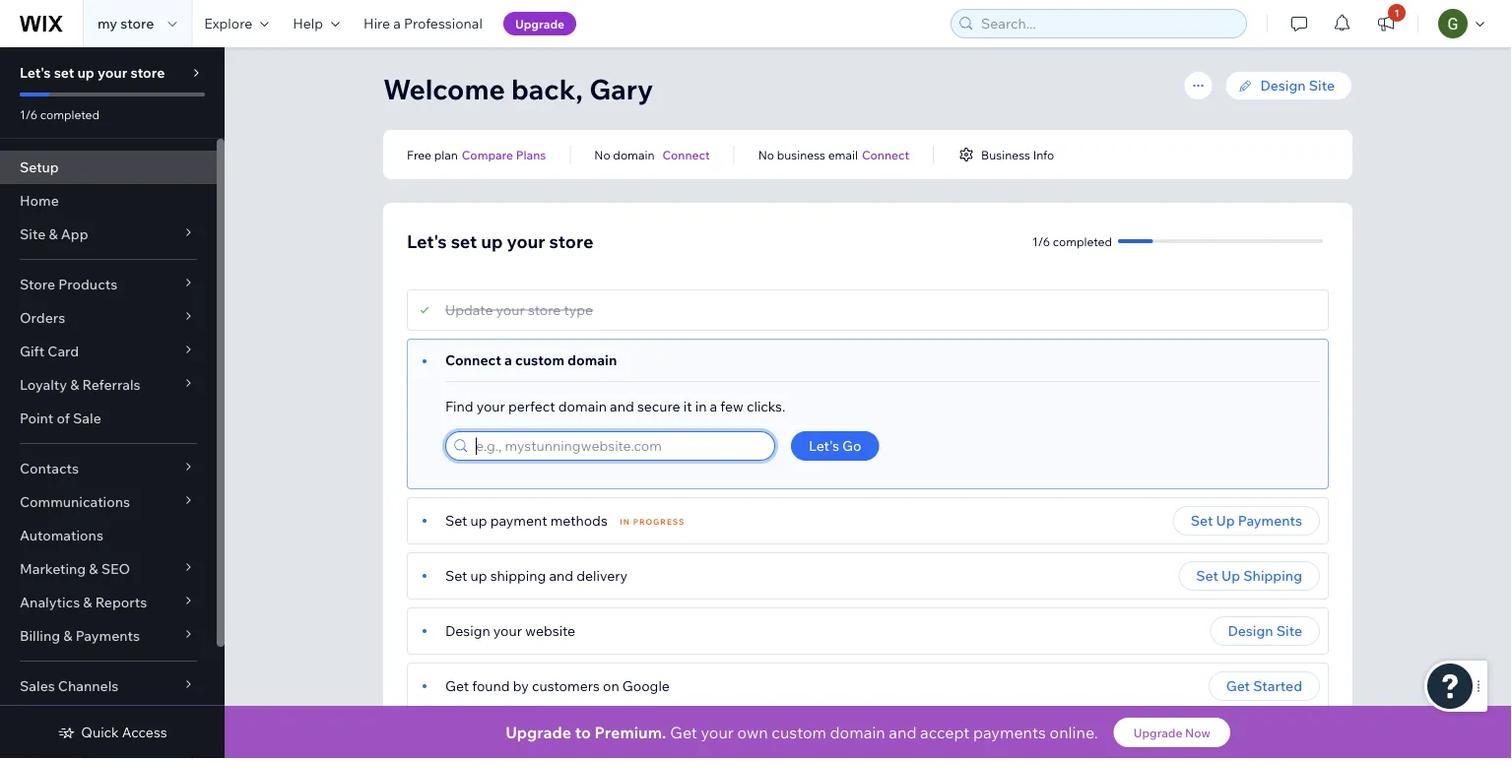 Task type: describe. For each thing, give the bounding box(es) containing it.
hire
[[364, 15, 390, 32]]

1 vertical spatial let's set up your store
[[407, 230, 594, 252]]

on
[[603, 678, 619, 695]]

domain right the perfect
[[558, 398, 607, 415]]

free plan compare plans
[[407, 147, 546, 162]]

in
[[620, 517, 630, 527]]

connect a custom domain
[[445, 352, 617, 369]]

orders button
[[0, 301, 217, 335]]

card
[[48, 343, 79, 360]]

business
[[777, 147, 825, 162]]

connect link for no business email connect
[[862, 146, 909, 164]]

completed inside the sidebar element
[[40, 107, 99, 122]]

quick
[[81, 724, 119, 741]]

loyalty & referrals button
[[0, 368, 217, 402]]

sales channels button
[[0, 670, 217, 703]]

your inside the sidebar element
[[98, 64, 127, 81]]

your up the update your store type
[[507, 230, 545, 252]]

automations
[[20, 527, 103, 544]]

up left shipping
[[470, 567, 487, 585]]

& for billing
[[63, 627, 72, 645]]

1 horizontal spatial let's
[[407, 230, 447, 252]]

in progress
[[620, 517, 685, 527]]

by
[[513, 678, 529, 695]]

get for get found by customers on google
[[445, 678, 469, 695]]

plan
[[434, 147, 458, 162]]

access
[[122, 724, 167, 741]]

1
[[1394, 6, 1399, 19]]

communications
[[20, 494, 130, 511]]

compare
[[462, 147, 513, 162]]

upgrade button
[[503, 12, 576, 35]]

it
[[683, 398, 692, 415]]

1 horizontal spatial and
[[610, 398, 634, 415]]

marketing & seo
[[20, 561, 130, 578]]

accept
[[920, 723, 970, 743]]

store left type
[[528, 301, 561, 319]]

0 horizontal spatial and
[[549, 567, 573, 585]]

found
[[472, 678, 510, 695]]

app
[[61, 226, 88, 243]]

domain up find your perfect domain and secure it in a few clicks.
[[567, 352, 617, 369]]

hire a professional
[[364, 15, 483, 32]]

0 vertical spatial design site
[[1260, 77, 1335, 94]]

set up payments button
[[1173, 506, 1320, 536]]

design inside button
[[1228, 623, 1273, 640]]

reports
[[95, 594, 147, 611]]

setup
[[20, 159, 59, 176]]

1/6 inside the sidebar element
[[20, 107, 38, 122]]

no for no domain
[[594, 147, 610, 162]]

find your perfect domain and secure it in a few clicks.
[[445, 398, 785, 415]]

orders
[[20, 309, 65, 327]]

get started button
[[1209, 672, 1320, 701]]

up for shipping
[[1221, 567, 1240, 585]]

no business email connect
[[758, 147, 909, 162]]

up left "payment"
[[470, 512, 487, 529]]

help button
[[281, 0, 352, 47]]

store products
[[20, 276, 117, 293]]

welcome
[[383, 71, 505, 106]]

upgrade to premium. get your own custom domain and accept payments online.
[[505, 723, 1098, 743]]

set up shipping
[[1196, 567, 1302, 585]]

design site inside button
[[1228, 623, 1302, 640]]

quick access
[[81, 724, 167, 741]]

sidebar element
[[0, 47, 225, 759]]

seo
[[101, 561, 130, 578]]

find
[[445, 398, 473, 415]]

your right the find
[[476, 398, 505, 415]]

let's set up your store inside the sidebar element
[[20, 64, 165, 81]]

1/6 completed inside the sidebar element
[[20, 107, 99, 122]]

let's inside the sidebar element
[[20, 64, 51, 81]]

design your website
[[445, 623, 575, 640]]

& for analytics
[[83, 594, 92, 611]]

design site link
[[1225, 71, 1352, 100]]

store products button
[[0, 268, 217, 301]]

gary
[[589, 71, 653, 106]]

communications button
[[0, 486, 217, 519]]

2 horizontal spatial connect
[[862, 147, 909, 162]]

analytics
[[20, 594, 80, 611]]

let's go
[[809, 437, 861, 455]]

sale
[[73, 410, 101, 427]]

gift
[[20, 343, 44, 360]]

own
[[737, 723, 768, 743]]

connect link for no domain connect
[[662, 146, 710, 164]]

Search... field
[[975, 10, 1240, 37]]

to
[[575, 723, 591, 743]]

1 button
[[1364, 0, 1408, 47]]

quick access button
[[57, 724, 167, 742]]

shipping
[[1243, 567, 1302, 585]]

2 vertical spatial and
[[889, 723, 917, 743]]

payments
[[973, 723, 1046, 743]]

domain down gary
[[613, 147, 655, 162]]

1 horizontal spatial connect
[[662, 147, 710, 162]]

set up payment methods
[[445, 512, 608, 529]]

your left own
[[701, 723, 734, 743]]

set for set up payment methods
[[445, 512, 467, 529]]

set for set up shipping and delivery
[[445, 567, 467, 585]]

website
[[525, 623, 575, 640]]

site inside popup button
[[20, 226, 46, 243]]

1 vertical spatial completed
[[1053, 234, 1112, 249]]

1 horizontal spatial set
[[451, 230, 477, 252]]

explore
[[204, 15, 252, 32]]

business info
[[981, 147, 1054, 162]]

get for get started
[[1226, 678, 1250, 695]]

payments for set up payments
[[1238, 512, 1302, 529]]

methods
[[550, 512, 608, 529]]

up for payments
[[1216, 512, 1235, 529]]

no domain connect
[[594, 147, 710, 162]]

back,
[[511, 71, 583, 106]]

your left website
[[493, 623, 522, 640]]

store right my
[[120, 15, 154, 32]]

a for professional
[[393, 15, 401, 32]]

plans
[[516, 147, 546, 162]]

free
[[407, 147, 431, 162]]

home link
[[0, 184, 217, 218]]

point
[[20, 410, 54, 427]]

get found by customers on google
[[445, 678, 670, 695]]



Task type: locate. For each thing, give the bounding box(es) containing it.
2 connect link from the left
[[862, 146, 909, 164]]

set up shipping button
[[1178, 561, 1320, 591]]

gift card
[[20, 343, 79, 360]]

& for loyalty
[[70, 376, 79, 394]]

let's inside button
[[809, 437, 839, 455]]

billing & payments button
[[0, 620, 217, 653]]

1 vertical spatial site
[[20, 226, 46, 243]]

& right the loyalty
[[70, 376, 79, 394]]

2 no from the left
[[758, 147, 774, 162]]

type
[[564, 301, 593, 319]]

0 horizontal spatial 1/6 completed
[[20, 107, 99, 122]]

no down gary
[[594, 147, 610, 162]]

0 horizontal spatial custom
[[515, 352, 564, 369]]

1 connect link from the left
[[662, 146, 710, 164]]

no
[[594, 147, 610, 162], [758, 147, 774, 162]]

1 horizontal spatial connect link
[[862, 146, 909, 164]]

& inside site & app popup button
[[49, 226, 58, 243]]

setup link
[[0, 151, 217, 184]]

payments down the analytics & reports popup button
[[75, 627, 140, 645]]

site & app button
[[0, 218, 217, 251]]

your
[[98, 64, 127, 81], [507, 230, 545, 252], [496, 301, 525, 319], [476, 398, 505, 415], [493, 623, 522, 640], [701, 723, 734, 743]]

custom right own
[[772, 723, 826, 743]]

& left seo
[[89, 561, 98, 578]]

a right the in at the left bottom of page
[[710, 398, 717, 415]]

2 horizontal spatial site
[[1309, 77, 1335, 94]]

design
[[1260, 77, 1306, 94], [445, 623, 490, 640], [1228, 623, 1273, 640]]

2 horizontal spatial let's
[[809, 437, 839, 455]]

google
[[622, 678, 670, 695]]

payments inside dropdown button
[[75, 627, 140, 645]]

premium.
[[594, 723, 666, 743]]

upgrade now button
[[1114, 718, 1230, 748]]

0 vertical spatial completed
[[40, 107, 99, 122]]

upgrade left to
[[505, 723, 571, 743]]

update
[[445, 301, 493, 319]]

0 vertical spatial set
[[54, 64, 74, 81]]

payments inside button
[[1238, 512, 1302, 529]]

domain left accept
[[830, 723, 885, 743]]

up up set up shipping
[[1216, 512, 1235, 529]]

info
[[1033, 147, 1054, 162]]

& right billing
[[63, 627, 72, 645]]

let's left go
[[809, 437, 839, 455]]

1 horizontal spatial 1/6 completed
[[1032, 234, 1112, 249]]

business info button
[[958, 146, 1054, 164]]

0 vertical spatial let's set up your store
[[20, 64, 165, 81]]

1 horizontal spatial payments
[[1238, 512, 1302, 529]]

0 horizontal spatial get
[[445, 678, 469, 695]]

set for set up payments
[[1191, 512, 1213, 529]]

get inside button
[[1226, 678, 1250, 695]]

& for marketing
[[89, 561, 98, 578]]

0 vertical spatial a
[[393, 15, 401, 32]]

1/6 completed
[[20, 107, 99, 122], [1032, 234, 1112, 249]]

2 vertical spatial site
[[1276, 623, 1302, 640]]

upgrade for upgrade to premium. get your own custom domain and accept payments online.
[[505, 723, 571, 743]]

let's go button
[[791, 431, 879, 461]]

0 vertical spatial and
[[610, 398, 634, 415]]

your down my
[[98, 64, 127, 81]]

1 horizontal spatial completed
[[1053, 234, 1112, 249]]

upgrade for upgrade now
[[1134, 726, 1182, 740]]

0 vertical spatial payments
[[1238, 512, 1302, 529]]

hire a professional link
[[352, 0, 494, 47]]

completed down info
[[1053, 234, 1112, 249]]

help
[[293, 15, 323, 32]]

& left reports
[[83, 594, 92, 611]]

set up setup
[[54, 64, 74, 81]]

0 horizontal spatial let's set up your store
[[20, 64, 165, 81]]

sales
[[20, 678, 55, 695]]

store up type
[[549, 230, 594, 252]]

0 horizontal spatial connect
[[445, 352, 501, 369]]

automations link
[[0, 519, 217, 553]]

compare plans link
[[462, 146, 546, 164]]

email
[[828, 147, 858, 162]]

1 horizontal spatial no
[[758, 147, 774, 162]]

business
[[981, 147, 1030, 162]]

payments for billing & payments
[[75, 627, 140, 645]]

now
[[1185, 726, 1211, 740]]

let's up update
[[407, 230, 447, 252]]

2 horizontal spatial get
[[1226, 678, 1250, 695]]

set inside the sidebar element
[[54, 64, 74, 81]]

online.
[[1050, 723, 1098, 743]]

1/6 down info
[[1032, 234, 1050, 249]]

get
[[445, 678, 469, 695], [1226, 678, 1250, 695], [670, 723, 697, 743]]

of
[[57, 410, 70, 427]]

upgrade for upgrade
[[515, 16, 565, 31]]

1 horizontal spatial custom
[[772, 723, 826, 743]]

site
[[1309, 77, 1335, 94], [20, 226, 46, 243], [1276, 623, 1302, 640]]

& left app
[[49, 226, 58, 243]]

1 horizontal spatial let's set up your store
[[407, 230, 594, 252]]

delivery
[[577, 567, 628, 585]]

started
[[1253, 678, 1302, 695]]

design site button
[[1210, 617, 1320, 646]]

up up setup link
[[77, 64, 94, 81]]

store down my store
[[130, 64, 165, 81]]

e.g., mystunningwebsite.com field
[[470, 432, 768, 460]]

0 horizontal spatial site
[[20, 226, 46, 243]]

2 vertical spatial a
[[710, 398, 717, 415]]

& inside marketing & seo dropdown button
[[89, 561, 98, 578]]

1/6 completed down info
[[1032, 234, 1112, 249]]

store
[[20, 276, 55, 293]]

analytics & reports button
[[0, 586, 217, 620]]

in
[[695, 398, 707, 415]]

loyalty
[[20, 376, 67, 394]]

a down the update your store type
[[504, 352, 512, 369]]

my store
[[98, 15, 154, 32]]

up inside the sidebar element
[[77, 64, 94, 81]]

set up shipping and delivery
[[445, 567, 628, 585]]

go
[[842, 437, 861, 455]]

no for no business email
[[758, 147, 774, 162]]

0 horizontal spatial payments
[[75, 627, 140, 645]]

point of sale link
[[0, 402, 217, 435]]

0 horizontal spatial connect link
[[662, 146, 710, 164]]

1 horizontal spatial 1/6
[[1032, 234, 1050, 249]]

custom
[[515, 352, 564, 369], [772, 723, 826, 743]]

1 horizontal spatial get
[[670, 723, 697, 743]]

home
[[20, 192, 59, 209]]

no left the business
[[758, 147, 774, 162]]

my
[[98, 15, 117, 32]]

secure
[[637, 398, 680, 415]]

0 horizontal spatial completed
[[40, 107, 99, 122]]

and left secure
[[610, 398, 634, 415]]

connect
[[662, 147, 710, 162], [862, 147, 909, 162], [445, 352, 501, 369]]

up up update
[[481, 230, 503, 252]]

store inside the sidebar element
[[130, 64, 165, 81]]

1 vertical spatial and
[[549, 567, 573, 585]]

get right premium.
[[670, 723, 697, 743]]

get started
[[1226, 678, 1302, 695]]

0 horizontal spatial 1/6
[[20, 107, 38, 122]]

get left found
[[445, 678, 469, 695]]

1 vertical spatial payments
[[75, 627, 140, 645]]

2 vertical spatial let's
[[809, 437, 839, 455]]

upgrade up back,
[[515, 16, 565, 31]]

1 vertical spatial 1/6 completed
[[1032, 234, 1112, 249]]

& inside billing & payments dropdown button
[[63, 627, 72, 645]]

your right update
[[496, 301, 525, 319]]

set for set up shipping
[[1196, 567, 1218, 585]]

0 horizontal spatial let's
[[20, 64, 51, 81]]

&
[[49, 226, 58, 243], [70, 376, 79, 394], [89, 561, 98, 578], [83, 594, 92, 611], [63, 627, 72, 645]]

and left delivery
[[549, 567, 573, 585]]

completed up setup
[[40, 107, 99, 122]]

0 vertical spatial 1/6
[[20, 107, 38, 122]]

domain
[[613, 147, 655, 162], [567, 352, 617, 369], [558, 398, 607, 415], [830, 723, 885, 743]]

0 vertical spatial up
[[1216, 512, 1235, 529]]

0 horizontal spatial set
[[54, 64, 74, 81]]

marketing & seo button
[[0, 553, 217, 586]]

sales channels
[[20, 678, 119, 695]]

0 horizontal spatial a
[[393, 15, 401, 32]]

upgrade left now
[[1134, 726, 1182, 740]]

professional
[[404, 15, 483, 32]]

1 horizontal spatial site
[[1276, 623, 1302, 640]]

1 no from the left
[[594, 147, 610, 162]]

set
[[445, 512, 467, 529], [1191, 512, 1213, 529], [445, 567, 467, 585], [1196, 567, 1218, 585]]

custom up the perfect
[[515, 352, 564, 369]]

shipping
[[490, 567, 546, 585]]

1 vertical spatial custom
[[772, 723, 826, 743]]

1 vertical spatial set
[[451, 230, 477, 252]]

billing
[[20, 627, 60, 645]]

1/6 completed up setup
[[20, 107, 99, 122]]

upgrade now
[[1134, 726, 1211, 740]]

and left accept
[[889, 723, 917, 743]]

0 horizontal spatial no
[[594, 147, 610, 162]]

0 vertical spatial site
[[1309, 77, 1335, 94]]

up left shipping
[[1221, 567, 1240, 585]]

let's up setup
[[20, 64, 51, 81]]

products
[[58, 276, 117, 293]]

let's set up your store down my
[[20, 64, 165, 81]]

1 vertical spatial design site
[[1228, 623, 1302, 640]]

a
[[393, 15, 401, 32], [504, 352, 512, 369], [710, 398, 717, 415]]

perfect
[[508, 398, 555, 415]]

& inside the analytics & reports popup button
[[83, 594, 92, 611]]

1 vertical spatial 1/6
[[1032, 234, 1050, 249]]

loyalty & referrals
[[20, 376, 140, 394]]

a right hire
[[393, 15, 401, 32]]

1 horizontal spatial a
[[504, 352, 512, 369]]

a for custom
[[504, 352, 512, 369]]

few
[[720, 398, 744, 415]]

1/6 up setup
[[20, 107, 38, 122]]

1 vertical spatial let's
[[407, 230, 447, 252]]

set up update
[[451, 230, 477, 252]]

payment
[[490, 512, 547, 529]]

welcome back, gary
[[383, 71, 653, 106]]

2 horizontal spatial and
[[889, 723, 917, 743]]

0 vertical spatial 1/6 completed
[[20, 107, 99, 122]]

let's set up your store up the update your store type
[[407, 230, 594, 252]]

site inside button
[[1276, 623, 1302, 640]]

1 vertical spatial up
[[1221, 567, 1240, 585]]

payments up shipping
[[1238, 512, 1302, 529]]

1 vertical spatial a
[[504, 352, 512, 369]]

& inside loyalty & referrals dropdown button
[[70, 376, 79, 394]]

let's
[[20, 64, 51, 81], [407, 230, 447, 252], [809, 437, 839, 455]]

2 horizontal spatial a
[[710, 398, 717, 415]]

get left started
[[1226, 678, 1250, 695]]

connect link
[[662, 146, 710, 164], [862, 146, 909, 164]]

0 vertical spatial let's
[[20, 64, 51, 81]]

clicks.
[[747, 398, 785, 415]]

& for site
[[49, 226, 58, 243]]

0 vertical spatial custom
[[515, 352, 564, 369]]



Task type: vqa. For each thing, say whether or not it's contained in the screenshot.
all sites
no



